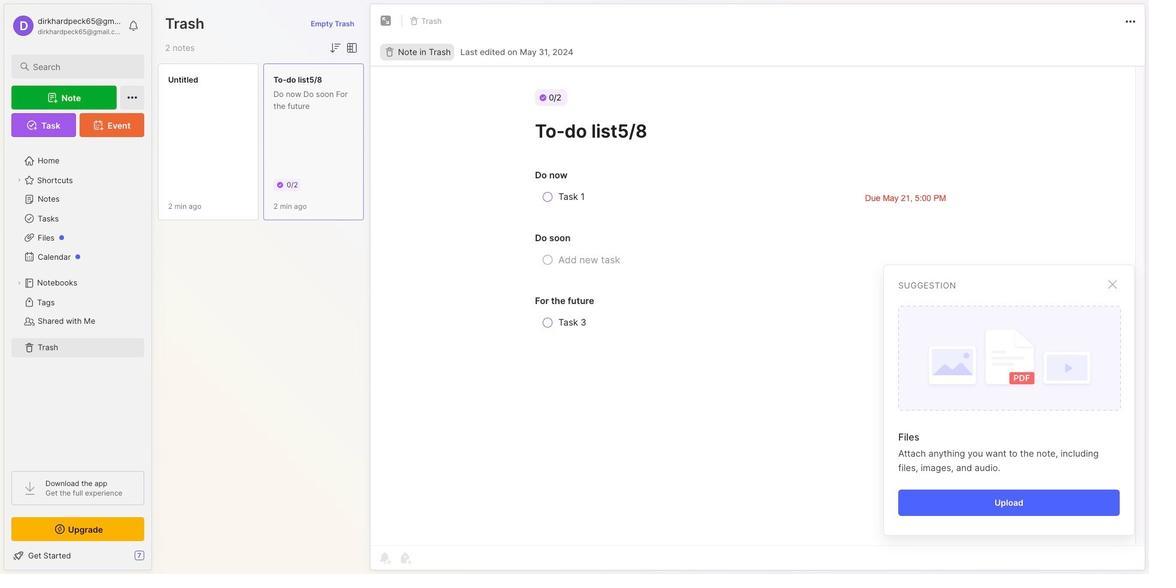 Task type: describe. For each thing, give the bounding box(es) containing it.
add a reminder image
[[378, 551, 392, 565]]

note window element
[[370, 4, 1146, 573]]

main element
[[0, 0, 156, 574]]

Note Editor text field
[[371, 66, 1145, 545]]

expand notebooks image
[[16, 280, 23, 287]]

expand note image
[[379, 14, 393, 28]]

View options field
[[342, 41, 359, 55]]

Sort options field
[[328, 41, 342, 55]]

more actions image
[[1123, 14, 1138, 29]]

tree inside main element
[[4, 144, 151, 460]]

More actions field
[[1123, 13, 1138, 29]]

none search field inside main element
[[33, 59, 133, 74]]



Task type: locate. For each thing, give the bounding box(es) containing it.
None search field
[[33, 59, 133, 74]]

Account field
[[11, 14, 122, 38]]

Search text field
[[33, 61, 133, 72]]

tree
[[4, 144, 151, 460]]

add tag image
[[398, 551, 412, 565]]



Task type: vqa. For each thing, say whether or not it's contained in the screenshot.
Evernote
no



